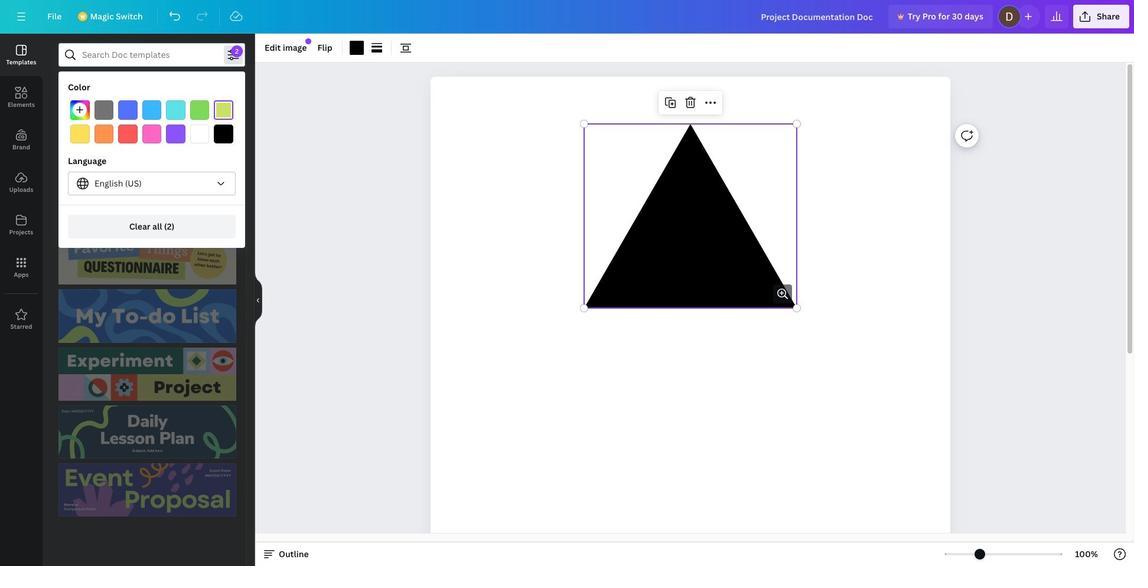 Task type: locate. For each thing, give the bounding box(es) containing it.
orange image
[[94, 124, 114, 144], [94, 124, 114, 144]]

lime image
[[214, 100, 233, 120], [214, 100, 233, 120]]

None button
[[68, 172, 236, 196]]

Search Doc templates search field
[[82, 44, 222, 66]]

#000000 image
[[350, 41, 364, 55]]

yellow image
[[70, 124, 90, 144], [70, 124, 90, 144]]

purple image
[[166, 124, 186, 144]]

black image
[[214, 124, 233, 144]]

option group
[[68, 98, 236, 146]]

lesson plan school docs banner in dark blue neon green playful abstract style image
[[59, 406, 236, 459]]

add a new color image
[[70, 100, 90, 120]]

turquoise blue image
[[166, 100, 186, 120], [166, 100, 186, 120]]

Design title text field
[[752, 5, 884, 28]]

add a new color image
[[70, 100, 90, 120]]

#737373 image
[[94, 100, 114, 120]]

Purple button
[[166, 124, 186, 144]]

Yellow button
[[70, 124, 90, 144]]

Grass green button
[[190, 100, 209, 120]]

grass green image
[[190, 100, 209, 120], [190, 100, 209, 120]]

meeting agenda professional doc in pink lavender neon green dynamic professional style image
[[59, 126, 115, 199]]

side panel tab list
[[0, 34, 43, 341]]

None text field
[[431, 77, 951, 567]]

#737373 image
[[94, 100, 114, 120]]

white image
[[190, 124, 209, 144], [190, 124, 209, 144]]

Black button
[[214, 124, 233, 144]]

black image
[[214, 124, 233, 144]]

royal blue image
[[118, 100, 138, 120], [118, 100, 138, 120]]



Task type: vqa. For each thing, say whether or not it's contained in the screenshot.
Invite
no



Task type: describe. For each thing, give the bounding box(es) containing it.
coral red image
[[118, 124, 138, 144]]

White button
[[190, 124, 209, 144]]

Zoom button
[[1068, 546, 1107, 565]]

main menu bar
[[0, 0, 1135, 34]]

pink image
[[142, 124, 162, 144]]

Orange button
[[94, 124, 114, 144]]

Royal blue button
[[118, 100, 138, 120]]

Coral red button
[[118, 124, 138, 144]]

favorite things questionnaire docs banner in blue orange green playful style image
[[59, 232, 236, 285]]

light blue image
[[142, 100, 162, 120]]

light blue image
[[142, 100, 162, 120]]

#737373 button
[[94, 100, 114, 120]]

hide image
[[255, 272, 262, 329]]

Light blue button
[[142, 100, 162, 120]]

meeting minutes doc in mint green light blue white professional gradients style image
[[180, 126, 236, 199]]

coral red image
[[118, 124, 138, 144]]

purple image
[[166, 124, 186, 144]]

Lime button
[[214, 100, 233, 120]]

to-do list personal docs banner in blue light blue neon green playful abstract style image
[[59, 290, 236, 343]]

Turquoise blue button
[[166, 100, 186, 120]]

project planner professional doc in yellow green blue pink dynamic professional style image
[[119, 126, 176, 199]]

experiment project docs banner in dark green red geometric style image
[[59, 348, 236, 401]]

Pink button
[[142, 124, 162, 144]]

event/business proposal professional docs banner in dark blue neon green purple playful abstract style image
[[59, 464, 236, 517]]

pink image
[[142, 124, 162, 144]]

project planner professional doc in yellow green blue pink dynamic professional style group
[[119, 126, 176, 199]]



